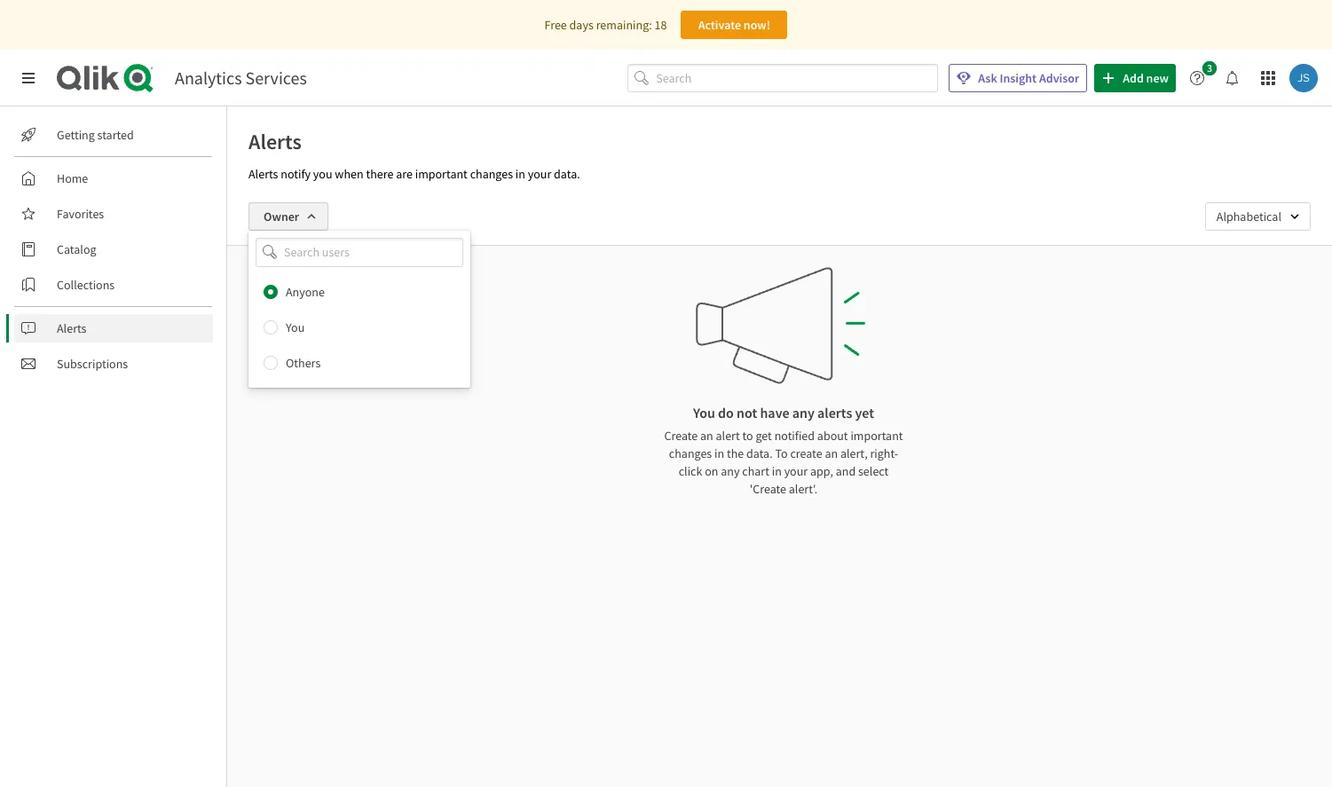 Task type: locate. For each thing, give the bounding box(es) containing it.
right-
[[871, 446, 899, 462]]

0 horizontal spatial changes
[[470, 166, 513, 182]]

an down "about"
[[825, 446, 838, 462]]

data.
[[554, 166, 580, 182], [747, 446, 773, 462]]

remaining:
[[596, 17, 652, 33]]

you for you do not have any alerts yet create an alert to get notified about important changes in the data. to create an alert, right- click on any chart in your app, and select 'create alert'.
[[693, 404, 716, 422]]

1 vertical spatial data.
[[747, 446, 773, 462]]

collections link
[[14, 271, 213, 299]]

you inside you do not have any alerts yet create an alert to get notified about important changes in the data. to create an alert, right- click on any chart in your app, and select 'create alert'.
[[693, 404, 716, 422]]

important right are
[[415, 166, 468, 182]]

you inside owner option group
[[286, 319, 305, 335]]

select
[[859, 463, 889, 479]]

others
[[286, 355, 321, 371]]

alerts inside navigation pane element
[[57, 321, 87, 337]]

searchbar element
[[628, 64, 939, 93]]

alerts
[[249, 128, 302, 155], [249, 166, 278, 182], [57, 321, 87, 337]]

you
[[286, 319, 305, 335], [693, 404, 716, 422]]

1 horizontal spatial an
[[825, 446, 838, 462]]

alerts link
[[14, 314, 213, 343]]

changes
[[470, 166, 513, 182], [669, 446, 712, 462]]

1 horizontal spatial any
[[793, 404, 815, 422]]

on
[[705, 463, 719, 479]]

add new
[[1123, 70, 1169, 86]]

notified
[[775, 428, 815, 444]]

chart
[[743, 463, 770, 479]]

2 vertical spatial alerts
[[57, 321, 87, 337]]

jacob simon image
[[1290, 64, 1319, 92]]

do
[[718, 404, 734, 422]]

insight
[[1000, 70, 1037, 86]]

in
[[516, 166, 526, 182], [715, 446, 725, 462], [772, 463, 782, 479]]

to
[[743, 428, 754, 444]]

you left the do
[[693, 404, 716, 422]]

1 horizontal spatial changes
[[669, 446, 712, 462]]

an left alert
[[701, 428, 714, 444]]

1 vertical spatial you
[[693, 404, 716, 422]]

18
[[655, 17, 667, 33]]

important up 'right-' at the bottom of the page
[[851, 428, 903, 444]]

1 vertical spatial your
[[785, 463, 808, 479]]

0 vertical spatial data.
[[554, 166, 580, 182]]

none field inside filters region
[[249, 238, 471, 267]]

0 vertical spatial your
[[528, 166, 552, 182]]

favorites link
[[14, 200, 213, 228]]

filters region
[[227, 188, 1333, 388]]

analytics
[[175, 67, 242, 89]]

alerts up subscriptions on the top left of the page
[[57, 321, 87, 337]]

alphabetical
[[1217, 209, 1282, 225]]

changes up click
[[669, 446, 712, 462]]

0 horizontal spatial important
[[415, 166, 468, 182]]

any
[[793, 404, 815, 422], [721, 463, 740, 479]]

analytics services
[[175, 67, 307, 89]]

services
[[246, 67, 307, 89]]

navigation pane element
[[0, 114, 226, 385]]

alerts notify you when there are important changes in your data.
[[249, 166, 580, 182]]

not
[[737, 404, 758, 422]]

changes right are
[[470, 166, 513, 182]]

alerts up notify on the top of page
[[249, 128, 302, 155]]

0 vertical spatial in
[[516, 166, 526, 182]]

1 vertical spatial changes
[[669, 446, 712, 462]]

and
[[836, 463, 856, 479]]

an
[[701, 428, 714, 444], [825, 446, 838, 462]]

0 horizontal spatial any
[[721, 463, 740, 479]]

add new button
[[1095, 64, 1176, 92]]

create
[[791, 446, 823, 462]]

1 vertical spatial an
[[825, 446, 838, 462]]

0 vertical spatial important
[[415, 166, 468, 182]]

0 vertical spatial an
[[701, 428, 714, 444]]

0 vertical spatial changes
[[470, 166, 513, 182]]

owner
[[264, 209, 299, 225]]

3 button
[[1184, 61, 1223, 92]]

free
[[545, 17, 567, 33]]

1 horizontal spatial your
[[785, 463, 808, 479]]

0 horizontal spatial you
[[286, 319, 305, 335]]

days
[[570, 17, 594, 33]]

ask insight advisor
[[979, 70, 1080, 86]]

you up others
[[286, 319, 305, 335]]

free days remaining: 18
[[545, 17, 667, 33]]

ask
[[979, 70, 998, 86]]

you
[[313, 166, 333, 182]]

activate
[[698, 17, 741, 33]]

subscriptions
[[57, 356, 128, 372]]

important
[[415, 166, 468, 182], [851, 428, 903, 444]]

alerts left notify on the top of page
[[249, 166, 278, 182]]

0 vertical spatial you
[[286, 319, 305, 335]]

your inside you do not have any alerts yet create an alert to get notified about important changes in the data. to create an alert, right- click on any chart in your app, and select 'create alert'.
[[785, 463, 808, 479]]

None field
[[249, 238, 471, 267]]

2 horizontal spatial in
[[772, 463, 782, 479]]

your
[[528, 166, 552, 182], [785, 463, 808, 479]]

1 vertical spatial important
[[851, 428, 903, 444]]

1 vertical spatial any
[[721, 463, 740, 479]]

1 horizontal spatial you
[[693, 404, 716, 422]]

1 horizontal spatial important
[[851, 428, 903, 444]]

0 horizontal spatial in
[[516, 166, 526, 182]]

1 vertical spatial in
[[715, 446, 725, 462]]

to
[[776, 446, 788, 462]]

any up notified
[[793, 404, 815, 422]]

1 horizontal spatial data.
[[747, 446, 773, 462]]

any down the
[[721, 463, 740, 479]]



Task type: describe. For each thing, give the bounding box(es) containing it.
analytics services element
[[175, 67, 307, 89]]

yet
[[855, 404, 875, 422]]

create
[[665, 428, 698, 444]]

home
[[57, 170, 88, 186]]

alert
[[716, 428, 740, 444]]

started
[[97, 127, 134, 143]]

Search text field
[[656, 64, 939, 93]]

alerts
[[818, 404, 853, 422]]

2 vertical spatial in
[[772, 463, 782, 479]]

now!
[[744, 17, 771, 33]]

the
[[727, 446, 744, 462]]

collections
[[57, 277, 115, 293]]

about
[[818, 428, 849, 444]]

Alphabetical field
[[1206, 202, 1311, 231]]

1 horizontal spatial in
[[715, 446, 725, 462]]

app,
[[811, 463, 834, 479]]

alert'.
[[789, 481, 818, 497]]

get
[[756, 428, 772, 444]]

are
[[396, 166, 413, 182]]

0 horizontal spatial your
[[528, 166, 552, 182]]

close sidebar menu image
[[21, 71, 36, 85]]

getting
[[57, 127, 95, 143]]

changes inside you do not have any alerts yet create an alert to get notified about important changes in the data. to create an alert, right- click on any chart in your app, and select 'create alert'.
[[669, 446, 712, 462]]

favorites
[[57, 206, 104, 222]]

important inside you do not have any alerts yet create an alert to get notified about important changes in the data. to create an alert, right- click on any chart in your app, and select 'create alert'.
[[851, 428, 903, 444]]

activate now! link
[[681, 11, 788, 39]]

alert,
[[841, 446, 868, 462]]

there
[[366, 166, 394, 182]]

0 vertical spatial any
[[793, 404, 815, 422]]

owner option group
[[249, 274, 471, 381]]

data. inside you do not have any alerts yet create an alert to get notified about important changes in the data. to create an alert, right- click on any chart in your app, and select 'create alert'.
[[747, 446, 773, 462]]

'create
[[750, 481, 787, 497]]

getting started link
[[14, 121, 213, 149]]

activate now!
[[698, 17, 771, 33]]

0 vertical spatial alerts
[[249, 128, 302, 155]]

ask insight advisor button
[[949, 64, 1088, 92]]

0 horizontal spatial an
[[701, 428, 714, 444]]

home link
[[14, 164, 213, 193]]

when
[[335, 166, 364, 182]]

0 horizontal spatial data.
[[554, 166, 580, 182]]

subscriptions link
[[14, 350, 213, 378]]

add
[[1123, 70, 1144, 86]]

1 vertical spatial alerts
[[249, 166, 278, 182]]

advisor
[[1040, 70, 1080, 86]]

you for you
[[286, 319, 305, 335]]

Search users text field
[[281, 238, 442, 267]]

you do not have any alerts yet create an alert to get notified about important changes in the data. to create an alert, right- click on any chart in your app, and select 'create alert'.
[[665, 404, 903, 497]]

owner button
[[249, 202, 329, 231]]

catalog
[[57, 242, 96, 257]]

anyone
[[286, 284, 325, 300]]

notify
[[281, 166, 311, 182]]

catalog link
[[14, 235, 213, 264]]

have
[[760, 404, 790, 422]]

getting started
[[57, 127, 134, 143]]

new
[[1147, 70, 1169, 86]]

click
[[679, 463, 703, 479]]

3
[[1208, 61, 1213, 75]]



Task type: vqa. For each thing, say whether or not it's contained in the screenshot.
Alphabetical
yes



